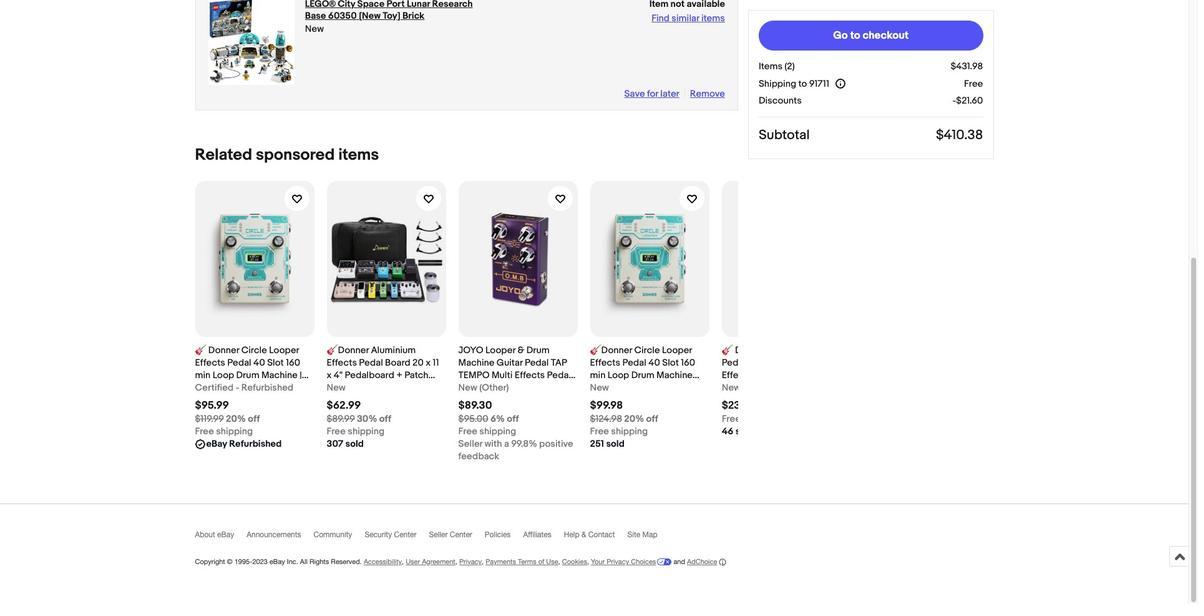 Task type: vqa. For each thing, say whether or not it's contained in the screenshot.
send
no



Task type: locate. For each thing, give the bounding box(es) containing it.
min inside 🎸 donner circle looper effects pedal 40 slot 160 min loop drum machine | refurb
[[195, 369, 211, 381]]

0 vertical spatial multi
[[753, 357, 774, 369]]

refurbished down certified - refurbished $95.99 $119.99 20% off free shipping
[[229, 438, 282, 450]]

1 20% from the left
[[226, 413, 246, 425]]

1 horizontal spatial -
[[953, 95, 956, 107]]

1 horizontal spatial to
[[850, 29, 860, 42]]

$95.00
[[458, 413, 488, 425]]

center for seller center
[[450, 531, 472, 539]]

policies link
[[485, 531, 523, 545]]

1 🎸donner from the left
[[327, 345, 369, 356]]

, left your
[[587, 558, 589, 565]]

map
[[643, 531, 658, 539]]

donner up the pedals
[[735, 345, 766, 356]]

1 160 from the left
[[286, 357, 300, 369]]

🎸donner inside 🎸donner aluminium effects pedal board 20 x 11 x 4" pedalboard + patch cable bag
[[327, 345, 369, 356]]

0 horizontal spatial new text field
[[327, 382, 346, 394]]

1 horizontal spatial guitar
[[768, 345, 794, 356]]

$89.30 text field
[[458, 399, 492, 412]]

new $62.99 $89.99 30% off free shipping 307 sold
[[327, 382, 391, 450]]

1 horizontal spatial circle
[[634, 345, 660, 356]]

1 new text field from the left
[[327, 382, 346, 394]]

🎸 inside 🎸 donner guitar effects pedals multi effect/looper/delay/wah/reverb/octave/echo new $23.99 free shipping 46 sold
[[722, 345, 733, 356]]

new up the $99.98 'text box' at the bottom of the page
[[590, 382, 609, 394]]

free shipping text field for 30%
[[327, 426, 385, 438]]

, left the privacy 'link' at the left of page
[[456, 558, 457, 565]]

guitar inside 🎸 donner guitar effects pedals multi effect/looper/delay/wah/reverb/octave/echo new $23.99 free shipping 46 sold
[[768, 345, 794, 356]]

$23.99
[[722, 399, 756, 412]]

seller up agreement
[[429, 531, 448, 539]]

machine inside 🎸donner circle looper effects pedal 40 slot 160 min loop drum machine tap tempo
[[657, 369, 693, 381]]

Free shipping text field
[[722, 413, 780, 426], [458, 426, 516, 438], [590, 426, 648, 438]]

0 horizontal spatial x
[[327, 369, 332, 381]]

20
[[413, 357, 424, 369]]

circle inside 🎸 donner circle looper effects pedal 40 slot 160 min loop drum machine | refurb
[[241, 345, 267, 356]]

privacy right your
[[607, 558, 629, 565]]

min
[[195, 369, 211, 381], [590, 369, 606, 381]]

pedal left tap
[[525, 357, 549, 369]]

0 horizontal spatial center
[[394, 531, 417, 539]]

1 horizontal spatial 20%
[[624, 413, 644, 425]]

new for $89.30
[[458, 382, 477, 394]]

circle up certified - refurbished "text field"
[[241, 345, 267, 356]]

multi
[[753, 357, 774, 369], [492, 369, 513, 381]]

free up 46
[[722, 413, 741, 425]]

new text field down 4" in the bottom of the page
[[327, 382, 346, 394]]

🎸 for 160
[[195, 345, 206, 356]]

sold inside new $99.98 $124.98 20% off free shipping 251 sold
[[606, 438, 625, 450]]

🎸donner up tempo
[[590, 345, 632, 356]]

use
[[546, 558, 558, 565]]

min up refurb
[[195, 369, 211, 381]]

0 horizontal spatial machine
[[262, 369, 298, 381]]

4 , from the left
[[558, 558, 560, 565]]

2 horizontal spatial free shipping text field
[[722, 413, 780, 426]]

3 off from the left
[[507, 413, 519, 425]]

- inside certified - refurbished $95.99 $119.99 20% off free shipping
[[236, 382, 239, 394]]

ebay left inc. at bottom left
[[270, 558, 285, 565]]

user
[[406, 558, 420, 565]]

sold for $99.98
[[606, 438, 625, 450]]

2 loop from the left
[[608, 369, 629, 381]]

🎸
[[195, 345, 206, 356], [722, 345, 733, 356]]

joyo looper & drum machine guitar pedal tap tempo multi effects pedal (opened)
[[458, 345, 571, 394]]

1 horizontal spatial 🎸
[[722, 345, 733, 356]]

help
[[564, 531, 580, 539]]

find similar items link
[[652, 12, 725, 24]]

effects up effect/looper/delay/wah/reverb/octave/echo
[[796, 345, 827, 356]]

ebay right about
[[217, 531, 234, 539]]

1 vertical spatial &
[[582, 531, 586, 539]]

privacy down seller center link
[[459, 558, 482, 565]]

1 horizontal spatial privacy
[[607, 558, 629, 565]]

20% right the '$124.98'
[[624, 413, 644, 425]]

2 🎸 from the left
[[722, 345, 733, 356]]

free shipping text field for (other)
[[458, 426, 516, 438]]

seller up feedback
[[458, 438, 483, 450]]

1 slot from the left
[[267, 357, 284, 369]]

free up the 307
[[327, 426, 346, 438]]

inc.
[[287, 558, 298, 565]]

loop up certified
[[213, 369, 234, 381]]

donner inside 🎸 donner guitar effects pedals multi effect/looper/delay/wah/reverb/octave/echo new $23.99 free shipping 46 sold
[[735, 345, 766, 356]]

items (2)
[[759, 61, 795, 72]]

3 , from the left
[[482, 558, 484, 565]]

donner up certified
[[208, 345, 239, 356]]

1 vertical spatial to
[[799, 78, 807, 90]]

pedals
[[722, 357, 751, 369]]

center up the privacy 'link' at the left of page
[[450, 531, 472, 539]]

effects up the tap
[[590, 357, 620, 369]]

1 vertical spatial guitar
[[497, 357, 523, 369]]

off right 30%
[[379, 413, 391, 425]]

new up $23.99 text field
[[722, 382, 741, 394]]

pedal
[[227, 357, 251, 369], [359, 357, 383, 369], [525, 357, 549, 369], [623, 357, 647, 369], [547, 369, 571, 381]]

0 horizontal spatial 40
[[253, 357, 265, 369]]

shipping down 6%
[[480, 426, 516, 438]]

center inside seller center link
[[450, 531, 472, 539]]

1 donner from the left
[[208, 345, 239, 356]]

rights
[[310, 558, 329, 565]]

drum
[[527, 345, 550, 356], [236, 369, 259, 381], [631, 369, 655, 381]]

shipping up ebay refurbished
[[216, 426, 253, 438]]

0 horizontal spatial slot
[[267, 357, 284, 369]]

slot inside 🎸 donner circle looper effects pedal 40 slot 160 min loop drum machine | refurb
[[267, 357, 284, 369]]

& right help
[[582, 531, 586, 539]]

shipping up 251 sold text box
[[611, 426, 648, 438]]

Certified - Refurbished text field
[[195, 382, 294, 394]]

1 vertical spatial refurbished
[[229, 438, 282, 450]]

shipping
[[759, 78, 796, 90]]

new inside new $99.98 $124.98 20% off free shipping 251 sold
[[590, 382, 609, 394]]

©
[[227, 558, 233, 565]]

🎸 up the pedals
[[722, 345, 733, 356]]

about
[[195, 531, 215, 539]]

(opened)
[[458, 382, 499, 394]]

1 horizontal spatial machine
[[458, 357, 495, 369]]

sold right 46
[[736, 426, 754, 438]]

2 free shipping text field from the left
[[327, 426, 385, 438]]

0 horizontal spatial multi
[[492, 369, 513, 381]]

$95.99
[[195, 399, 229, 412]]

1 min from the left
[[195, 369, 211, 381]]

(2)
[[785, 61, 795, 72]]

0 horizontal spatial loop
[[213, 369, 234, 381]]

machine
[[458, 357, 495, 369], [262, 369, 298, 381], [657, 369, 693, 381]]

seller
[[458, 438, 483, 450], [429, 531, 448, 539]]

new inside new (other) $89.30 $95.00 6% off free shipping seller with a 99.8% positive feedback
[[458, 382, 477, 394]]

bag
[[354, 382, 371, 394]]

center for security center
[[394, 531, 417, 539]]

0 horizontal spatial items
[[338, 145, 379, 165]]

center inside "security center" link
[[394, 531, 417, 539]]

2 looper from the left
[[486, 345, 516, 356]]

🎸 donner guitar effects pedals multi effect/looper/delay/wah/reverb/octave/echo new $23.99 free shipping 46 sold
[[722, 345, 929, 438]]

0 horizontal spatial guitar
[[497, 357, 523, 369]]

min inside 🎸donner circle looper effects pedal 40 slot 160 min loop drum machine tap tempo
[[590, 369, 606, 381]]

0 vertical spatial to
[[850, 29, 860, 42]]

sold
[[736, 426, 754, 438], [345, 438, 364, 450], [606, 438, 625, 450]]

, left cookies link
[[558, 558, 560, 565]]

1 looper from the left
[[269, 345, 299, 356]]

user agreement link
[[406, 558, 456, 565]]

1 40 from the left
[[253, 357, 265, 369]]

2 slot from the left
[[662, 357, 679, 369]]

related sponsored items
[[195, 145, 379, 165]]

2 off from the left
[[379, 413, 391, 425]]

1 loop from the left
[[213, 369, 234, 381]]

loop inside 🎸 donner circle looper effects pedal 40 slot 160 min loop drum machine | refurb
[[213, 369, 234, 381]]

0 horizontal spatial to
[[799, 78, 807, 90]]

guitar up effect/looper/delay/wah/reverb/octave/echo
[[768, 345, 794, 356]]

certified
[[195, 382, 234, 394]]

2 160 from the left
[[681, 357, 695, 369]]

2 horizontal spatial machine
[[657, 369, 693, 381]]

2 🎸donner from the left
[[590, 345, 632, 356]]

free down $119.99
[[195, 426, 214, 438]]

2 min from the left
[[590, 369, 606, 381]]

0 horizontal spatial free shipping text field
[[195, 426, 253, 438]]

free down $95.00
[[458, 426, 477, 438]]

🎸 inside 🎸 donner circle looper effects pedal 40 slot 160 min loop drum machine | refurb
[[195, 345, 206, 356]]

2 horizontal spatial looper
[[662, 345, 692, 356]]

effects up 4" in the bottom of the page
[[327, 357, 357, 369]]

0 vertical spatial x
[[426, 357, 431, 369]]

shipping inside new (other) $89.30 $95.00 6% off free shipping seller with a 99.8% positive feedback
[[480, 426, 516, 438]]

min up the tap
[[590, 369, 606, 381]]

160 left the pedals
[[681, 357, 695, 369]]

sold right 251
[[606, 438, 625, 450]]

2 new text field from the left
[[590, 382, 609, 394]]

0 horizontal spatial min
[[195, 369, 211, 381]]

2 horizontal spatial drum
[[631, 369, 655, 381]]

1 free shipping text field from the left
[[195, 426, 253, 438]]

🎸donner inside 🎸donner circle looper effects pedal 40 slot 160 min loop drum machine tap tempo
[[590, 345, 632, 356]]

effects inside "joyo looper & drum machine guitar pedal tap tempo multi effects pedal (opened)"
[[515, 369, 545, 381]]

shipping inside 🎸 donner guitar effects pedals multi effect/looper/delay/wah/reverb/octave/echo new $23.99 free shipping 46 sold
[[743, 413, 780, 425]]

certified - refurbished $95.99 $119.99 20% off free shipping
[[195, 382, 294, 438]]

2 , from the left
[[456, 558, 457, 565]]

1 horizontal spatial 40
[[649, 357, 660, 369]]

4 off from the left
[[646, 413, 658, 425]]

drum inside "joyo looper & drum machine guitar pedal tap tempo multi effects pedal (opened)"
[[527, 345, 550, 356]]

1 horizontal spatial sold
[[606, 438, 625, 450]]

pedal inside 🎸donner aluminium effects pedal board 20 x 11 x 4" pedalboard + patch cable bag
[[359, 357, 383, 369]]

refurbished inside text field
[[229, 438, 282, 450]]

items
[[759, 61, 783, 72]]

shipping down 30%
[[348, 426, 385, 438]]

- right certified
[[236, 382, 239, 394]]

1 vertical spatial multi
[[492, 369, 513, 381]]

1 horizontal spatial 🎸donner
[[590, 345, 632, 356]]

feedback
[[458, 451, 499, 462]]

1 off from the left
[[248, 413, 260, 425]]

0 horizontal spatial 🎸donner
[[327, 345, 369, 356]]

ebay refurbished
[[206, 438, 282, 450]]

joyo
[[458, 345, 483, 356]]

remove
[[690, 88, 725, 100]]

shipping down $23.99 text field
[[743, 413, 780, 425]]

1 🎸 from the left
[[195, 345, 206, 356]]

60350
[[328, 10, 357, 22]]

effects inside 🎸donner circle looper effects pedal 40 slot 160 min loop drum machine tap tempo
[[590, 357, 620, 369]]

off up ebay refurbished
[[248, 413, 260, 425]]

-$21.60
[[953, 95, 983, 107]]

lego®
[[305, 0, 336, 10]]

to right go
[[850, 29, 860, 42]]

1 horizontal spatial looper
[[486, 345, 516, 356]]

0 horizontal spatial 🎸
[[195, 345, 206, 356]]

2 horizontal spatial new text field
[[722, 382, 741, 394]]

circle up tempo
[[634, 345, 660, 356]]

new down 4" in the bottom of the page
[[327, 382, 346, 394]]

1 horizontal spatial items
[[702, 12, 725, 24]]

multi right the pedals
[[753, 357, 774, 369]]

1 horizontal spatial multi
[[753, 357, 774, 369]]

off inside certified - refurbished $95.99 $119.99 20% off free shipping
[[248, 413, 260, 425]]

to left 91711
[[799, 78, 807, 90]]

new for $62.99
[[327, 382, 346, 394]]

items for find similar items
[[702, 12, 725, 24]]

1 vertical spatial seller
[[429, 531, 448, 539]]

307
[[327, 438, 343, 450]]

40 up certified - refurbished "text field"
[[253, 357, 265, 369]]

1 center from the left
[[394, 531, 417, 539]]

effects up new (other) $89.30 $95.00 6% off free shipping seller with a 99.8% positive feedback
[[515, 369, 545, 381]]

multi inside 🎸 donner guitar effects pedals multi effect/looper/delay/wah/reverb/octave/echo new $23.99 free shipping 46 sold
[[753, 357, 774, 369]]

effects
[[796, 345, 827, 356], [195, 357, 225, 369], [327, 357, 357, 369], [590, 357, 620, 369], [515, 369, 545, 381]]

91711
[[809, 78, 829, 90]]

adchoice
[[687, 558, 717, 565]]

1 vertical spatial ebay
[[217, 531, 234, 539]]

1 horizontal spatial 160
[[681, 357, 695, 369]]

new text field for $99.98
[[590, 382, 609, 394]]

new text field up the $99.98 'text box' at the bottom of the page
[[590, 382, 609, 394]]

donner inside 🎸 donner circle looper effects pedal 40 slot 160 min loop drum machine | refurb
[[208, 345, 239, 356]]

x
[[426, 357, 431, 369], [327, 369, 332, 381]]

new text field up $23.99 text field
[[722, 382, 741, 394]]

off inside the new $62.99 $89.99 30% off free shipping 307 sold
[[379, 413, 391, 425]]

loop up tempo
[[608, 369, 629, 381]]

free shipping text field down $119.99
[[195, 426, 253, 438]]

center right the security
[[394, 531, 417, 539]]

pedal up pedalboard
[[359, 357, 383, 369]]

2 center from the left
[[450, 531, 472, 539]]

& inside "joyo looper & drum machine guitar pedal tap tempo multi effects pedal (opened)"
[[518, 345, 524, 356]]

multi up (other)
[[492, 369, 513, 381]]

1 horizontal spatial seller
[[458, 438, 483, 450]]

0 horizontal spatial -
[[236, 382, 239, 394]]

160 inside 🎸 donner circle looper effects pedal 40 slot 160 min loop drum machine | refurb
[[286, 357, 300, 369]]

1 vertical spatial -
[[236, 382, 239, 394]]

0 horizontal spatial privacy
[[459, 558, 482, 565]]

pedal inside 🎸donner circle looper effects pedal 40 slot 160 min loop drum machine tap tempo
[[623, 357, 647, 369]]

11
[[433, 357, 439, 369]]

0 vertical spatial seller
[[458, 438, 483, 450]]

save for later button
[[624, 88, 680, 100]]

lego® city space port lunar research base 60350 [new toy] brick link
[[305, 0, 473, 22]]

sponsored
[[256, 145, 335, 165]]

0 horizontal spatial circle
[[241, 345, 267, 356]]

off right 6%
[[507, 413, 519, 425]]

0 horizontal spatial 20%
[[226, 413, 246, 425]]

your
[[591, 558, 605, 565]]

free shipping text field down the '$124.98'
[[590, 426, 648, 438]]

pedal down tap
[[547, 369, 571, 381]]

affiliates
[[523, 531, 552, 539]]

0 vertical spatial ebay
[[206, 438, 227, 450]]

- up $410.38
[[953, 95, 956, 107]]

0 vertical spatial &
[[518, 345, 524, 356]]

1 horizontal spatial donner
[[735, 345, 766, 356]]

off right the '$124.98'
[[646, 413, 658, 425]]

lego® city space port lunar research base 60350 [new toy] brick image
[[209, 0, 295, 85]]

,
[[402, 558, 404, 565], [456, 558, 457, 565], [482, 558, 484, 565], [558, 558, 560, 565], [587, 558, 589, 565]]

New text field
[[327, 382, 346, 394], [590, 382, 609, 394], [722, 382, 741, 394]]

2 circle from the left
[[634, 345, 660, 356]]

to for 91711
[[799, 78, 807, 90]]

pedal up tempo
[[623, 357, 647, 369]]

$119.99
[[195, 413, 224, 425]]

new inside the new $62.99 $89.99 30% off free shipping 307 sold
[[327, 382, 346, 394]]

0 horizontal spatial seller
[[429, 531, 448, 539]]

Free shipping text field
[[195, 426, 253, 438], [327, 426, 385, 438]]

$89.99
[[327, 413, 355, 425]]

1 horizontal spatial center
[[450, 531, 472, 539]]

effects inside 🎸 donner guitar effects pedals multi effect/looper/delay/wah/reverb/octave/echo new $23.99 free shipping 46 sold
[[796, 345, 827, 356]]

shipping inside new $99.98 $124.98 20% off free shipping 251 sold
[[611, 426, 648, 438]]

3 looper from the left
[[662, 345, 692, 356]]

guitar up (other)
[[497, 357, 523, 369]]

2 horizontal spatial sold
[[736, 426, 754, 438]]

agreement
[[422, 558, 456, 565]]

new text field for $62.99
[[327, 382, 346, 394]]

1 horizontal spatial free shipping text field
[[327, 426, 385, 438]]

research
[[432, 0, 473, 10]]

a
[[504, 438, 509, 450]]

sold right the 307
[[345, 438, 364, 450]]

1 horizontal spatial new text field
[[590, 382, 609, 394]]

refurbished up previous price $119.99 20% off text box
[[241, 382, 294, 394]]

off inside new (other) $89.30 $95.00 6% off free shipping seller with a 99.8% positive feedback
[[507, 413, 519, 425]]

free shipping text field down 30%
[[327, 426, 385, 438]]

1 horizontal spatial x
[[426, 357, 431, 369]]

0 horizontal spatial 160
[[286, 357, 300, 369]]

free shipping text field down 6%
[[458, 426, 516, 438]]

0 horizontal spatial free shipping text field
[[458, 426, 516, 438]]

0 horizontal spatial looper
[[269, 345, 299, 356]]

tempo
[[607, 382, 637, 394]]

pedal up certified - refurbished "text field"
[[227, 357, 251, 369]]

40 inside 🎸donner circle looper effects pedal 40 slot 160 min loop drum machine tap tempo
[[649, 357, 660, 369]]

x left 4" in the bottom of the page
[[327, 369, 332, 381]]

0 horizontal spatial donner
[[208, 345, 239, 356]]

, left payments
[[482, 558, 484, 565]]

1 vertical spatial items
[[338, 145, 379, 165]]

refurb
[[195, 382, 224, 394]]

1995-
[[234, 558, 252, 565]]

2 vertical spatial ebay
[[270, 558, 285, 565]]

space
[[357, 0, 385, 10]]

free shipping text field for $99.98
[[590, 426, 648, 438]]

0 horizontal spatial drum
[[236, 369, 259, 381]]

🎸donner up 4" in the bottom of the page
[[327, 345, 369, 356]]

effects inside 🎸 donner circle looper effects pedal 40 slot 160 min loop drum machine | refurb
[[195, 357, 225, 369]]

1 horizontal spatial loop
[[608, 369, 629, 381]]

2 20% from the left
[[624, 413, 644, 425]]

🎸 up refurb
[[195, 345, 206, 356]]

previous price $89.99 30% off text field
[[327, 413, 391, 426]]

ebay down $119.99
[[206, 438, 227, 450]]

0 horizontal spatial sold
[[345, 438, 364, 450]]

2 donner from the left
[[735, 345, 766, 356]]

🎸 donner circle looper effects pedal 40 slot 160 min loop drum machine | refurb
[[195, 345, 302, 394]]

new $99.98 $124.98 20% off free shipping 251 sold
[[590, 382, 658, 450]]

free up 251
[[590, 426, 609, 438]]

40 inside 🎸 donner circle looper effects pedal 40 slot 160 min loop drum machine | refurb
[[253, 357, 265, 369]]

1 circle from the left
[[241, 345, 267, 356]]

new down base
[[305, 23, 324, 35]]

1 vertical spatial x
[[327, 369, 332, 381]]

1 horizontal spatial free shipping text field
[[590, 426, 648, 438]]

1 horizontal spatial drum
[[527, 345, 550, 356]]

circle inside 🎸donner circle looper effects pedal 40 slot 160 min loop drum machine tap tempo
[[634, 345, 660, 356]]

20% up ebay refurbished
[[226, 413, 246, 425]]

payments terms of use link
[[486, 558, 558, 565]]

160 up | on the bottom left of the page
[[286, 357, 300, 369]]

$410.38
[[936, 127, 983, 144]]

new (other) $89.30 $95.00 6% off free shipping seller with a 99.8% positive feedback
[[458, 382, 575, 462]]

new down tempo
[[458, 382, 477, 394]]

40 up new $99.98 $124.98 20% off free shipping 251 sold
[[649, 357, 660, 369]]

sold inside the new $62.99 $89.99 30% off free shipping 307 sold
[[345, 438, 364, 450]]

&
[[518, 345, 524, 356], [582, 531, 586, 539]]

, left user
[[402, 558, 404, 565]]

to inside button
[[850, 29, 860, 42]]

free shipping text field down $23.99
[[722, 413, 780, 426]]

$124.98
[[590, 413, 622, 425]]

effects up refurb
[[195, 357, 225, 369]]

ebay
[[206, 438, 227, 450], [217, 531, 234, 539], [270, 558, 285, 565]]

x left the 11
[[426, 357, 431, 369]]

2 privacy from the left
[[607, 558, 629, 565]]

1 horizontal spatial slot
[[662, 357, 679, 369]]

1 privacy from the left
[[459, 558, 482, 565]]

0 vertical spatial guitar
[[768, 345, 794, 356]]

1 horizontal spatial min
[[590, 369, 606, 381]]

& right joyo
[[518, 345, 524, 356]]

0 vertical spatial items
[[702, 12, 725, 24]]

0 vertical spatial refurbished
[[241, 382, 294, 394]]

0 horizontal spatial &
[[518, 345, 524, 356]]

2 40 from the left
[[649, 357, 660, 369]]



Task type: describe. For each thing, give the bounding box(es) containing it.
items for related sponsored items
[[338, 145, 379, 165]]

copyright
[[195, 558, 225, 565]]

0 vertical spatial -
[[953, 95, 956, 107]]

cookies
[[562, 558, 587, 565]]

remove button
[[690, 88, 725, 100]]

307 sold text field
[[327, 438, 364, 451]]

loop inside 🎸donner circle looper effects pedal 40 slot 160 min loop drum machine tap tempo
[[608, 369, 629, 381]]

5 , from the left
[[587, 558, 589, 565]]

eBay Refurbished text field
[[206, 438, 282, 451]]

refurbished inside certified - refurbished $95.99 $119.99 20% off free shipping
[[241, 382, 294, 394]]

community
[[314, 531, 352, 539]]

off inside new $99.98 $124.98 20% off free shipping 251 sold
[[646, 413, 658, 425]]

affiliates link
[[523, 531, 564, 545]]

4"
[[334, 369, 343, 381]]

251 sold text field
[[590, 438, 625, 451]]

shipping inside the new $62.99 $89.99 30% off free shipping 307 sold
[[348, 426, 385, 438]]

save
[[624, 88, 645, 100]]

reserved.
[[331, 558, 362, 565]]

find
[[652, 12, 670, 24]]

about ebay link
[[195, 531, 247, 545]]

251
[[590, 438, 604, 450]]

seller inside new (other) $89.30 $95.00 6% off free shipping seller with a 99.8% positive feedback
[[458, 438, 483, 450]]

Seller with a 99.8% positive feedback text field
[[458, 438, 578, 463]]

🎸 for $23.99
[[722, 345, 733, 356]]

new for $99.98
[[590, 382, 609, 394]]

discounts
[[759, 95, 802, 107]]

effects inside 🎸donner aluminium effects pedal board 20 x 11 x 4" pedalboard + patch cable bag
[[327, 357, 357, 369]]

free inside the new $62.99 $89.99 30% off free shipping 307 sold
[[327, 426, 346, 438]]

shipping to 91711
[[759, 78, 829, 90]]

2023
[[252, 558, 268, 565]]

looper inside 🎸 donner circle looper effects pedal 40 slot 160 min loop drum machine | refurb
[[269, 345, 299, 356]]

free inside new $99.98 $124.98 20% off free shipping 251 sold
[[590, 426, 609, 438]]

guitar inside "joyo looper & drum machine guitar pedal tap tempo multi effects pedal (opened)"
[[497, 357, 523, 369]]

1 , from the left
[[402, 558, 404, 565]]

tap
[[590, 382, 605, 394]]

$62.99 text field
[[327, 399, 361, 412]]

New (Other) text field
[[458, 382, 509, 394]]

$89.30
[[458, 399, 492, 412]]

3 new text field from the left
[[722, 382, 741, 394]]

$431.98
[[951, 61, 983, 72]]

for
[[647, 88, 658, 100]]

go to checkout
[[833, 29, 909, 42]]

previous price $119.99 20% off text field
[[195, 413, 260, 426]]

160 inside 🎸donner circle looper effects pedal 40 slot 160 min loop drum machine tap tempo
[[681, 357, 695, 369]]

similar
[[672, 12, 699, 24]]

to for checkout
[[850, 29, 860, 42]]

site map
[[628, 531, 658, 539]]

security center link
[[365, 531, 429, 545]]

$23.99 text field
[[722, 399, 756, 412]]

about ebay
[[195, 531, 234, 539]]

with
[[485, 438, 502, 450]]

save for later
[[624, 88, 680, 100]]

20% inside certified - refurbished $95.99 $119.99 20% off free shipping
[[226, 413, 246, 425]]

new inside lego® city space port lunar research base 60350 [new toy] brick new
[[305, 23, 324, 35]]

port
[[387, 0, 405, 10]]

toy]
[[383, 10, 400, 22]]

base
[[305, 10, 326, 22]]

99.8%
[[511, 438, 537, 450]]

free inside new (other) $89.30 $95.00 6% off free shipping seller with a 99.8% positive feedback
[[458, 426, 477, 438]]

20% inside new $99.98 $124.98 20% off free shipping 251 sold
[[624, 413, 644, 425]]

free up $21.60
[[964, 78, 983, 90]]

slot inside 🎸donner circle looper effects pedal 40 slot 160 min loop drum machine tap tempo
[[662, 357, 679, 369]]

seller center
[[429, 531, 472, 539]]

go
[[833, 29, 848, 42]]

terms
[[518, 558, 537, 565]]

help & contact link
[[564, 531, 628, 545]]

drum inside 🎸 donner circle looper effects pedal 40 slot 160 min loop drum machine | refurb
[[236, 369, 259, 381]]

and adchoice
[[672, 558, 717, 565]]

and
[[674, 558, 685, 565]]

lego® city space port lunar research base 60350 [new toy] brick new
[[305, 0, 473, 35]]

aluminium
[[371, 345, 416, 356]]

later
[[661, 88, 680, 100]]

payments
[[486, 558, 516, 565]]

🎸donner circle looper effects pedal 40 slot 160 min loop drum machine tap tempo
[[590, 345, 695, 394]]

multi inside "joyo looper & drum machine guitar pedal tap tempo multi effects pedal (opened)"
[[492, 369, 513, 381]]

effect/looper/delay/wah/reverb/octave/echo
[[722, 369, 929, 381]]

$99.98 text field
[[590, 399, 623, 412]]

community link
[[314, 531, 365, 545]]

46 sold text field
[[722, 426, 754, 438]]

donner for $23.99
[[735, 345, 766, 356]]

sold inside 🎸 donner guitar effects pedals multi effect/looper/delay/wah/reverb/octave/echo new $23.99 free shipping 46 sold
[[736, 426, 754, 438]]

ebay inside text field
[[206, 438, 227, 450]]

🎸donner aluminium effects pedal board 20 x 11 x 4" pedalboard + patch cable bag
[[327, 345, 439, 394]]

🎸donner for $99.98
[[590, 345, 632, 356]]

$62.99
[[327, 399, 361, 412]]

lunar
[[407, 0, 430, 10]]

tap
[[551, 357, 567, 369]]

1 horizontal spatial &
[[582, 531, 586, 539]]

all
[[300, 558, 308, 565]]

machine inside "joyo looper & drum machine guitar pedal tap tempo multi effects pedal (opened)"
[[458, 357, 495, 369]]

board
[[385, 357, 411, 369]]

46
[[722, 426, 734, 438]]

$95.99 text field
[[195, 399, 229, 412]]

pedalboard
[[345, 369, 394, 381]]

free inside certified - refurbished $95.99 $119.99 20% off free shipping
[[195, 426, 214, 438]]

choices
[[631, 558, 656, 565]]

pedal inside 🎸 donner circle looper effects pedal 40 slot 160 min loop drum machine | refurb
[[227, 357, 251, 369]]

go to checkout button
[[759, 21, 983, 51]]

announcements
[[247, 531, 301, 539]]

previous price $95.00 6% off text field
[[458, 413, 519, 426]]

(other)
[[479, 382, 509, 394]]

copyright © 1995-2023 ebay inc. all rights reserved. accessibility , user agreement , privacy , payments terms of use , cookies , your privacy choices
[[195, 558, 656, 565]]

find similar items
[[652, 12, 725, 24]]

🎸donner for $62.99
[[327, 345, 369, 356]]

subtotal
[[759, 127, 810, 144]]

free shipping text field for $95.99
[[195, 426, 253, 438]]

looper inside 🎸donner circle looper effects pedal 40 slot 160 min loop drum machine tap tempo
[[662, 345, 692, 356]]

free inside 🎸 donner guitar effects pedals multi effect/looper/delay/wah/reverb/octave/echo new $23.99 free shipping 46 sold
[[722, 413, 741, 425]]

help & contact
[[564, 531, 615, 539]]

of
[[538, 558, 544, 565]]

new inside 🎸 donner guitar effects pedals multi effect/looper/delay/wah/reverb/octave/echo new $23.99 free shipping 46 sold
[[722, 382, 741, 394]]

looper inside "joyo looper & drum machine guitar pedal tap tempo multi effects pedal (opened)"
[[486, 345, 516, 356]]

brick
[[403, 10, 425, 22]]

your privacy choices link
[[591, 558, 672, 565]]

drum inside 🎸donner circle looper effects pedal 40 slot 160 min loop drum machine tap tempo
[[631, 369, 655, 381]]

30%
[[357, 413, 377, 425]]

previous price $124.98 20% off text field
[[590, 413, 658, 426]]

shipping inside certified - refurbished $95.99 $119.99 20% off free shipping
[[216, 426, 253, 438]]

sold for $62.99
[[345, 438, 364, 450]]

site map link
[[628, 531, 670, 545]]

announcements link
[[247, 531, 314, 545]]

donner for 160
[[208, 345, 239, 356]]

+
[[396, 369, 403, 381]]

cookies link
[[562, 558, 587, 565]]

policies
[[485, 531, 511, 539]]

city
[[338, 0, 355, 10]]

machine inside 🎸 donner circle looper effects pedal 40 slot 160 min loop drum machine | refurb
[[262, 369, 298, 381]]



